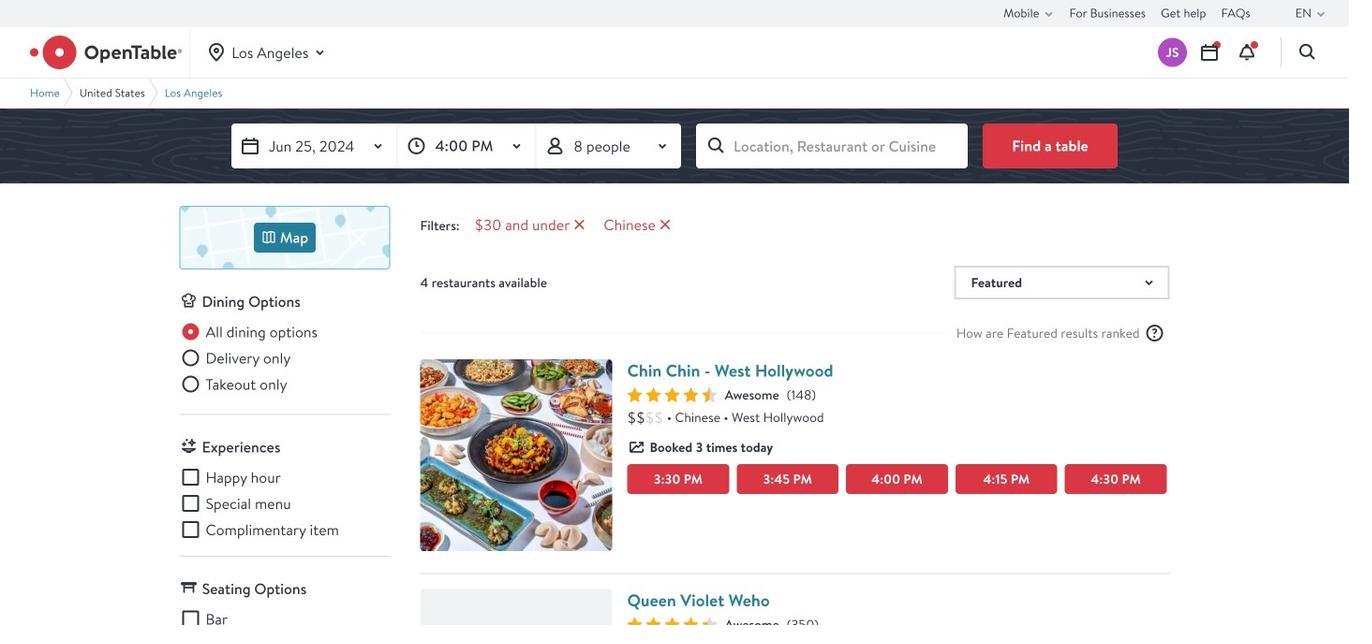 Task type: locate. For each thing, give the bounding box(es) containing it.
a photo of chin chin - west hollywood restaurant image
[[420, 360, 612, 552]]

None radio
[[179, 321, 318, 343], [179, 347, 291, 370], [179, 321, 318, 343], [179, 347, 291, 370]]

1 group from the top
[[179, 321, 390, 400]]

group
[[179, 321, 390, 400], [179, 467, 390, 542]]

opentable logo image
[[30, 36, 182, 69]]

None radio
[[179, 373, 287, 396]]

1 vertical spatial group
[[179, 467, 390, 542]]

0 vertical spatial group
[[179, 321, 390, 400]]

None field
[[696, 124, 968, 169]]



Task type: describe. For each thing, give the bounding box(es) containing it.
4.5 stars image
[[627, 388, 717, 403]]

2 group from the top
[[179, 467, 390, 542]]

Please input a Location, Restaurant or Cuisine field
[[696, 124, 968, 169]]

4.3 stars image
[[627, 618, 717, 626]]



Task type: vqa. For each thing, say whether or not it's contained in the screenshot.
the stk - los angeles image
no



